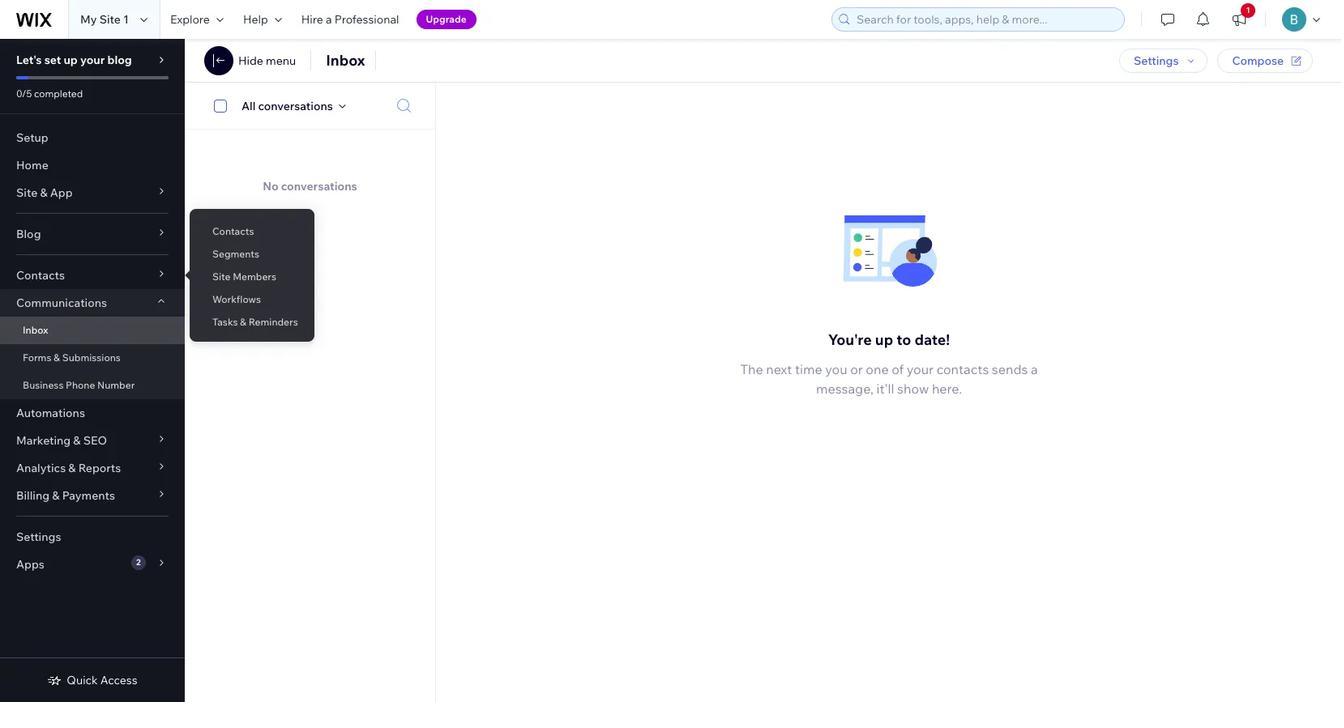 Task type: vqa. For each thing, say whether or not it's contained in the screenshot.
Create related to Create Website Form
no



Task type: locate. For each thing, give the bounding box(es) containing it.
1 horizontal spatial a
[[1031, 362, 1038, 378]]

a right sends
[[1031, 362, 1038, 378]]

0 horizontal spatial 1
[[123, 12, 129, 27]]

the next time you or one of your contacts sends a message, it'll show here.
[[741, 362, 1038, 397]]

contacts up communications
[[16, 268, 65, 283]]

1 vertical spatial a
[[1031, 362, 1038, 378]]

compose button
[[1218, 49, 1314, 73]]

home
[[16, 158, 48, 173]]

inbox down hire a professional link
[[326, 51, 365, 70]]

marketing
[[16, 434, 71, 448]]

contacts for contacts link
[[212, 225, 254, 238]]

up inside "sidebar" element
[[64, 53, 78, 67]]

a
[[326, 12, 332, 27], [1031, 362, 1038, 378]]

0 horizontal spatial inbox
[[23, 324, 48, 336]]

quick access button
[[47, 674, 138, 688]]

let's
[[16, 53, 42, 67]]

menu
[[266, 54, 296, 68]]

your left 'blog'
[[80, 53, 105, 67]]

0 horizontal spatial a
[[326, 12, 332, 27]]

1 right my
[[123, 12, 129, 27]]

home link
[[0, 152, 185, 179]]

2 vertical spatial site
[[212, 271, 231, 283]]

contacts up segments
[[212, 225, 254, 238]]

contacts
[[212, 225, 254, 238], [16, 268, 65, 283]]

workflows
[[212, 294, 261, 306]]

& for forms
[[54, 352, 60, 364]]

message,
[[817, 381, 874, 397]]

1 horizontal spatial contacts
[[212, 225, 254, 238]]

business phone number link
[[0, 372, 185, 400]]

conversations for all conversations
[[258, 99, 333, 113]]

1 vertical spatial contacts
[[16, 268, 65, 283]]

the
[[741, 362, 764, 378]]

upgrade button
[[416, 10, 477, 29]]

hide menu button down "help"
[[204, 46, 296, 75]]

1 horizontal spatial your
[[907, 362, 934, 378]]

& right the forms on the left bottom of page
[[54, 352, 60, 364]]

site inside popup button
[[16, 186, 38, 200]]

submissions
[[62, 352, 121, 364]]

contacts inside dropdown button
[[16, 268, 65, 283]]

1 vertical spatial inbox
[[23, 324, 48, 336]]

a inside the next time you or one of your contacts sends a message, it'll show here.
[[1031, 362, 1038, 378]]

no
[[263, 179, 279, 194]]

conversations for no conversations
[[281, 179, 357, 194]]

&
[[40, 186, 48, 200], [240, 316, 247, 328], [54, 352, 60, 364], [73, 434, 81, 448], [68, 461, 76, 476], [52, 489, 60, 504]]

automations
[[16, 406, 85, 421]]

1 up "compose"
[[1247, 5, 1251, 15]]

site inside "link"
[[212, 271, 231, 283]]

set
[[44, 53, 61, 67]]

it'll
[[877, 381, 895, 397]]

0 vertical spatial site
[[99, 12, 121, 27]]

0/5 completed
[[16, 88, 83, 100]]

1 vertical spatial up
[[876, 331, 894, 350]]

1 vertical spatial your
[[907, 362, 934, 378]]

1
[[1247, 5, 1251, 15], [123, 12, 129, 27]]

inbox inside "sidebar" element
[[23, 324, 48, 336]]

2 horizontal spatial site
[[212, 271, 231, 283]]

you're
[[828, 331, 872, 350]]

Search for tools, apps, help & more... field
[[852, 8, 1120, 31]]

apps
[[16, 558, 44, 572]]

None checkbox
[[205, 96, 242, 116]]

let's set up your blog
[[16, 53, 132, 67]]

1 horizontal spatial settings
[[1134, 54, 1179, 68]]

0 vertical spatial your
[[80, 53, 105, 67]]

0 horizontal spatial contacts
[[16, 268, 65, 283]]

& right the billing
[[52, 489, 60, 504]]

settings inside button
[[1134, 54, 1179, 68]]

0 vertical spatial settings
[[1134, 54, 1179, 68]]

& inside popup button
[[52, 489, 60, 504]]

0 horizontal spatial site
[[16, 186, 38, 200]]

site members link
[[190, 264, 314, 291]]

settings
[[1134, 54, 1179, 68], [16, 530, 61, 545]]

a right hire
[[326, 12, 332, 27]]

blog
[[16, 227, 41, 242]]

your up show
[[907, 362, 934, 378]]

site right my
[[99, 12, 121, 27]]

0 vertical spatial up
[[64, 53, 78, 67]]

to
[[897, 331, 912, 350]]

1 vertical spatial settings
[[16, 530, 61, 545]]

settings inside 'link'
[[16, 530, 61, 545]]

& for marketing
[[73, 434, 81, 448]]

access
[[100, 674, 138, 688]]

1 horizontal spatial 1
[[1247, 5, 1251, 15]]

conversations right the all
[[258, 99, 333, 113]]

inbox
[[326, 51, 365, 70], [23, 324, 48, 336]]

seo
[[83, 434, 107, 448]]

forms
[[23, 352, 51, 364]]

inbox up the forms on the left bottom of page
[[23, 324, 48, 336]]

1 vertical spatial conversations
[[281, 179, 357, 194]]

& left seo
[[73, 434, 81, 448]]

hide menu button
[[204, 46, 296, 75], [238, 54, 296, 68]]

0 horizontal spatial your
[[80, 53, 105, 67]]

you're up to date!
[[828, 331, 950, 350]]

contacts for contacts dropdown button
[[16, 268, 65, 283]]

& left app on the top of page
[[40, 186, 48, 200]]

& inside popup button
[[40, 186, 48, 200]]

conversations right no
[[281, 179, 357, 194]]

contacts link
[[190, 218, 314, 246]]

site down home
[[16, 186, 38, 200]]

forms & submissions
[[23, 352, 121, 364]]

forms & submissions link
[[0, 345, 185, 372]]

up left to
[[876, 331, 894, 350]]

settings link
[[0, 524, 185, 551]]

hide menu button down help button
[[238, 54, 296, 68]]

your
[[80, 53, 105, 67], [907, 362, 934, 378]]

0 vertical spatial a
[[326, 12, 332, 27]]

contacts
[[937, 362, 989, 378]]

billing & payments button
[[0, 482, 185, 510]]

0 horizontal spatial settings
[[16, 530, 61, 545]]

0 vertical spatial conversations
[[258, 99, 333, 113]]

1 vertical spatial site
[[16, 186, 38, 200]]

analytics & reports button
[[0, 455, 185, 482]]

site & app button
[[0, 179, 185, 207]]

1 horizontal spatial inbox
[[326, 51, 365, 70]]

& left 'reports'
[[68, 461, 76, 476]]

analytics
[[16, 461, 66, 476]]

up right set
[[64, 53, 78, 67]]

site & app
[[16, 186, 73, 200]]

phone
[[66, 379, 95, 392]]

0 vertical spatial contacts
[[212, 225, 254, 238]]

site down segments
[[212, 271, 231, 283]]

settings button
[[1120, 49, 1209, 73]]

all conversations
[[242, 99, 333, 113]]

0 horizontal spatial up
[[64, 53, 78, 67]]

& for billing
[[52, 489, 60, 504]]

tasks & reminders
[[212, 316, 298, 328]]

& right the tasks
[[240, 316, 247, 328]]

inbox link
[[0, 317, 185, 345]]



Task type: describe. For each thing, give the bounding box(es) containing it.
completed
[[34, 88, 83, 100]]

site for site & app
[[16, 186, 38, 200]]

professional
[[335, 12, 399, 27]]

tasks & reminders link
[[190, 309, 314, 336]]

automations link
[[0, 400, 185, 427]]

sidebar element
[[0, 39, 185, 703]]

billing & payments
[[16, 489, 115, 504]]

tasks
[[212, 316, 238, 328]]

communications
[[16, 296, 107, 311]]

hire a professional
[[301, 12, 399, 27]]

workflows link
[[190, 286, 314, 314]]

settings for settings 'link'
[[16, 530, 61, 545]]

0/5
[[16, 88, 32, 100]]

my
[[80, 12, 97, 27]]

contacts button
[[0, 262, 185, 289]]

settings for settings button
[[1134, 54, 1179, 68]]

analytics & reports
[[16, 461, 121, 476]]

hide
[[238, 54, 263, 68]]

compose
[[1233, 54, 1284, 68]]

business phone number
[[23, 379, 135, 392]]

& for tasks
[[240, 316, 247, 328]]

setup
[[16, 131, 48, 145]]

setup link
[[0, 124, 185, 152]]

marketing & seo
[[16, 434, 107, 448]]

number
[[97, 379, 135, 392]]

1 horizontal spatial site
[[99, 12, 121, 27]]

segments
[[212, 248, 259, 260]]

2
[[136, 558, 141, 568]]

quick
[[67, 674, 98, 688]]

of
[[892, 362, 904, 378]]

explore
[[170, 12, 210, 27]]

sends
[[992, 362, 1028, 378]]

1 button
[[1222, 0, 1258, 39]]

1 inside button
[[1247, 5, 1251, 15]]

your inside the next time you or one of your contacts sends a message, it'll show here.
[[907, 362, 934, 378]]

hire a professional link
[[292, 0, 409, 39]]

here.
[[932, 381, 962, 397]]

& for analytics
[[68, 461, 76, 476]]

next
[[766, 362, 792, 378]]

or
[[851, 362, 863, 378]]

upgrade
[[426, 13, 467, 25]]

1 horizontal spatial up
[[876, 331, 894, 350]]

blog
[[107, 53, 132, 67]]

& for site
[[40, 186, 48, 200]]

business
[[23, 379, 64, 392]]

reminders
[[249, 316, 298, 328]]

my site 1
[[80, 12, 129, 27]]

segments link
[[190, 241, 314, 268]]

site for site members
[[212, 271, 231, 283]]

0 vertical spatial inbox
[[326, 51, 365, 70]]

communications button
[[0, 289, 185, 317]]

reports
[[78, 461, 121, 476]]

all
[[242, 99, 256, 113]]

members
[[233, 271, 277, 283]]

blog button
[[0, 221, 185, 248]]

show
[[898, 381, 929, 397]]

help button
[[233, 0, 292, 39]]

site members
[[212, 271, 277, 283]]

help
[[243, 12, 268, 27]]

your inside "sidebar" element
[[80, 53, 105, 67]]

marketing & seo button
[[0, 427, 185, 455]]

time
[[795, 362, 823, 378]]

one
[[866, 362, 889, 378]]

hire
[[301, 12, 323, 27]]

no conversations
[[263, 179, 357, 194]]

hide menu
[[238, 54, 296, 68]]

payments
[[62, 489, 115, 504]]

quick access
[[67, 674, 138, 688]]

you
[[826, 362, 848, 378]]

app
[[50, 186, 73, 200]]

billing
[[16, 489, 50, 504]]

date!
[[915, 331, 950, 350]]



